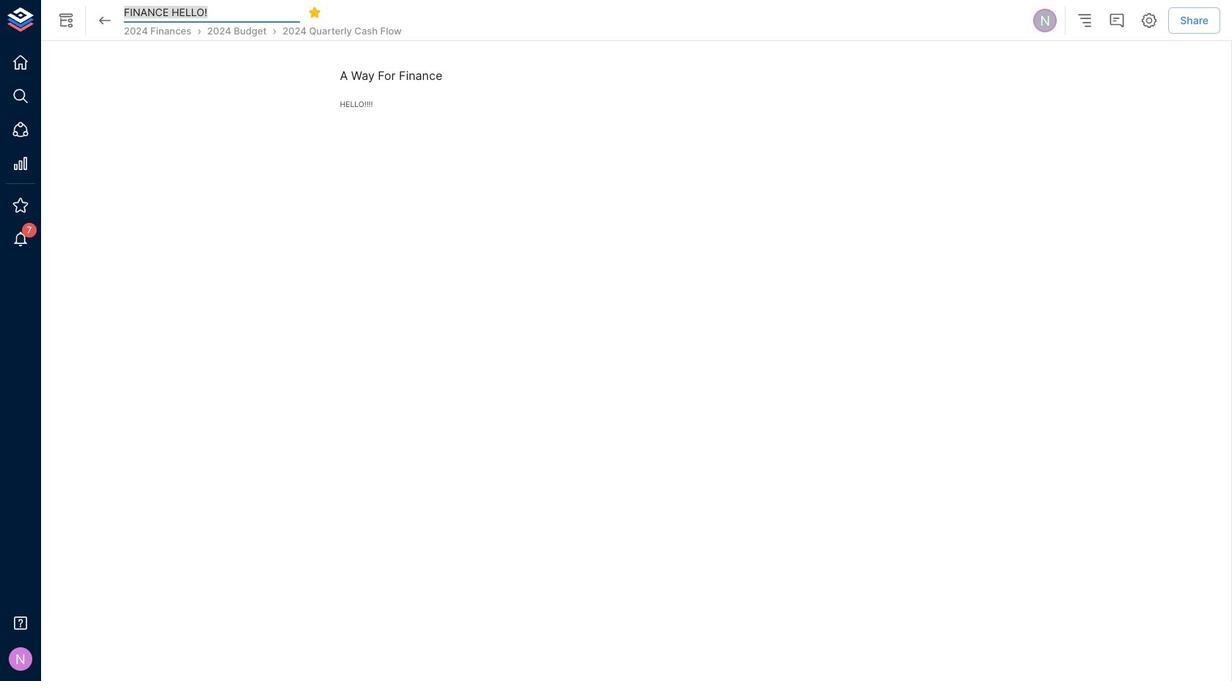 Task type: locate. For each thing, give the bounding box(es) containing it.
go back image
[[96, 12, 114, 29]]

remove favorite image
[[308, 6, 321, 19]]

show wiki image
[[57, 12, 75, 29]]

None text field
[[124, 2, 300, 23]]



Task type: describe. For each thing, give the bounding box(es) containing it.
comments image
[[1109, 12, 1126, 29]]

table of contents image
[[1076, 12, 1094, 29]]

settings image
[[1141, 12, 1159, 29]]



Task type: vqa. For each thing, say whether or not it's contained in the screenshot.
the document
no



